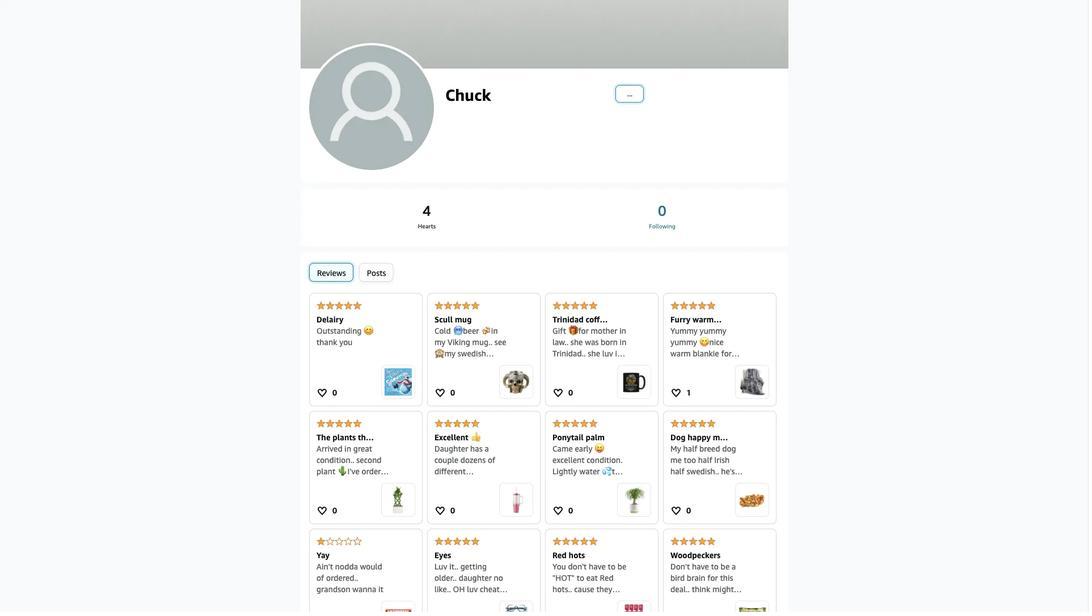 Task type: locate. For each thing, give the bounding box(es) containing it.
1 horizontal spatial red
[[600, 574, 614, 583]]

have inside red hots you don't have to be "hot" to eat red hots.. cause they already a hottie
[[589, 562, 606, 572]]

think inside woodpeckers don't have to be a bird brain for this deal.. think might have to take reservations, bi
[[692, 585, 710, 594]]

1 vertical spatial daughter
[[330, 501, 363, 511]]

to inside arrived in great condition.. second plant 🌵 i've ordered from this company 🙂..100% pleased.. my daughter and family so them.. and they're going to order some for their house 🏡.. i'm like a sales rep for the company.. maybe i should be on company payroll.. haha 😅
[[366, 524, 374, 533]]

1 vertical spatial luv
[[467, 585, 478, 594]]

😋
[[699, 338, 707, 347]]

1 horizontal spatial be
[[618, 562, 626, 572]]

the inside arrived in great condition.. second plant 🌵 i've ordered from this company 🙂..100% pleased.. my daughter and family so them.. and they're going to order some for their house 🏡.. i'm like a sales rep for the company.. maybe i should be on company payroll.. haha 😅
[[363, 558, 374, 567]]

0 for outstanding 😊 thank you
[[332, 388, 337, 398]]

see right mug..
[[495, 338, 506, 347]]

of down ain't in the bottom left of the page
[[317, 574, 324, 583]]

them.. inside yummy yummy yummy 😋 nice warm blankie for my tummy.. excellent 👍 blanket.. my daughter and sister in-law so mine ❤️ it.. so ordered one for each one of them.. my only complaint is my little emotion support dog 🐕.. doesn't want to share with me..!!! thanks again 🙏 great product.
[[714, 429, 737, 438]]

0 for daughter has a couple dozens of different tumblers.gifted this one too her 💓.. only one she uses.. think 🤔 she shower's and sings it too bed.. every night.. highly recommended
[[450, 506, 455, 516]]

0 horizontal spatial of
[[317, 574, 324, 583]]

yummy up nice
[[700, 326, 726, 336]]

in inside arrived in great condition.. second plant 🌵 i've ordered from this company 🙂..100% pleased.. my daughter and family so them.. and they're going to order some for their house 🏡.. i'm like a sales rep for the company.. maybe i should be on company payroll.. haha 😅
[[344, 444, 351, 454]]

2 horizontal spatial think
[[692, 585, 710, 594]]

tumblers.gifted
[[434, 478, 490, 488]]

just down born
[[599, 360, 612, 370]]

0 horizontal spatial excellent
[[552, 456, 585, 465]]

with inside yummy yummy yummy 😋 nice warm blankie for my tummy.. excellent 👍 blanket.. my daughter and sister in-law so mine ❤️ it.. so ordered one for each one of them.. my only complaint is my little emotion support dog 🐕.. doesn't want to share with me..!!! thanks again 🙏 great product.
[[692, 485, 708, 495]]

luv up order
[[467, 585, 478, 594]]

my up family
[[317, 501, 328, 511]]

😁 inside the scull mug cold 🥶 beer 🍻 in my viking mug.. see 🙈 my swedish mouth 👄 smile 😁
[[492, 360, 500, 370]]

daughter up 'law'
[[670, 395, 703, 404]]

1 horizontal spatial excellent
[[670, 372, 703, 381]]

1 horizontal spatial can
[[593, 372, 606, 381]]

maybe
[[573, 360, 597, 370], [552, 372, 577, 381], [355, 569, 379, 579]]

i've
[[347, 467, 360, 476]]

in
[[491, 326, 498, 336], [619, 326, 626, 336], [620, 338, 626, 347], [344, 444, 351, 454]]

1 vertical spatial red
[[600, 574, 614, 583]]

luv down born
[[602, 349, 613, 358]]

0 vertical spatial different
[[434, 467, 466, 476]]

bed..
[[476, 524, 494, 533]]

the right 💦
[[612, 467, 624, 476]]

delairy
[[317, 315, 343, 324]]

don't
[[670, 562, 690, 572]]

❤️
[[725, 406, 733, 415]]

1 horizontal spatial 😁
[[587, 558, 595, 567]]

my left tummy..
[[670, 360, 681, 370]]

0 up following
[[658, 202, 666, 220]]

in right born
[[620, 338, 626, 347]]

plant..
[[552, 478, 575, 488]]

trinidad coffee ☕
[[552, 315, 608, 336]]

i'm
[[354, 547, 365, 556]]

1 horizontal spatial yummy
[[700, 326, 726, 336]]

0 horizontal spatial dog
[[701, 463, 715, 472]]

1 vertical spatial i
[[381, 569, 383, 579]]

different inside the excellent 👍 daughter has a couple dozens of different tumblers.gifted this one too her 💓.. only one she uses.. think 🤔 she shower's and sings it too bed.. every night.. highly recommended
[[434, 467, 466, 476]]

was
[[585, 338, 599, 347]]

😁 right don't
[[587, 558, 595, 567]]

on inside arrived in great condition.. second plant 🌵 i've ordered from this company 🙂..100% pleased.. my daughter and family so them.. and they're going to order some for their house 🏡.. i'm like a sales rep for the company.. maybe i should be on company payroll.. haha 😅
[[354, 581, 363, 590]]

support inside my half breed dog me too half irish half swedish.. he's peekaboo and shiz.. emotional support animal..we both need a friend 😄.. spoiled with a doubt 🧐 i swear i told him.. special treats coming..omg..he smelled...sit lay down give paw 🐾 even dance.. he loves
[[709, 490, 737, 499]]

the
[[612, 467, 624, 476], [363, 558, 374, 567]]

a up 'told'
[[716, 524, 721, 533]]

a inside the excellent 👍 daughter has a couple dozens of different tumblers.gifted this one too her 💓.. only one she uses.. think 🤔 she shower's and sings it too bed.. every night.. highly recommended
[[485, 444, 489, 454]]

ordered inside yummy yummy yummy 😋 nice warm blankie for my tummy.. excellent 👍 blanket.. my daughter and sister in-law so mine ❤️ it.. so ordered one for each one of them.. my only complaint is my little emotion support dog 🐕.. doesn't want to share with me..!!! thanks again 🙏 great product.
[[681, 417, 709, 427]]

warm up the blanket
[[693, 315, 714, 324]]

0 vertical spatial with
[[692, 485, 708, 495]]

ordered down 'law'
[[681, 417, 709, 427]]

🐕..
[[717, 463, 729, 472]]

1 vertical spatial different
[[589, 524, 620, 533]]

little inside yummy yummy yummy 😋 nice warm blankie for my tummy.. excellent 👍 blanket.. my daughter and sister in-law so mine ❤️ it.. so ordered one for each one of them.. my only complaint is my little emotion support dog 🐕.. doesn't want to share with me..!!! thanks again 🙏 great product.
[[691, 451, 708, 461]]

2 vertical spatial ordered
[[552, 524, 581, 533]]

0 up plants in the left of the page
[[332, 388, 337, 398]]

1 horizontal spatial daughter
[[459, 574, 492, 583]]

great inside yummy yummy yummy 😋 nice warm blankie for my tummy.. excellent 👍 blanket.. my daughter and sister in-law so mine ❤️ it.. so ordered one for each one of them.. my only complaint is my little emotion support dog 🐕.. doesn't want to share with me..!!! thanks again 🙏 great product.
[[670, 508, 689, 517]]

2 horizontal spatial be
[[721, 562, 730, 572]]

little down tolerate
[[552, 395, 569, 404]]

only right 💓..
[[492, 490, 508, 499]]

💦
[[602, 467, 610, 476]]

2 vertical spatial me
[[670, 456, 682, 465]]

just up very
[[592, 512, 605, 522]]

0 vertical spatial 👍
[[705, 372, 713, 381]]

and inside yummy yummy yummy 😋 nice warm blankie for my tummy.. excellent 👍 blanket.. my daughter and sister in-law so mine ❤️ it.. so ordered one for each one of them.. my only complaint is my little emotion support dog 🐕.. doesn't want to share with me..!!! thanks again 🙏 great product.
[[705, 395, 719, 404]]

for right 🎁
[[578, 326, 589, 336]]

swear
[[685, 535, 705, 545]]

and down swedish..
[[708, 478, 721, 488]]

a right like
[[382, 547, 386, 556]]

😁
[[492, 360, 500, 370], [587, 558, 595, 567]]

1 vertical spatial think
[[486, 501, 505, 511]]

maybe up wanna
[[355, 569, 379, 579]]

them.. inside arrived in great condition.. second plant 🌵 i've ordered from this company 🙂..100% pleased.. my daughter and family so them.. and they're going to order some for their house 🏡.. i'm like a sales rep for the company.. maybe i should be on company payroll.. haha 😅
[[351, 512, 374, 522]]

it.. right luv
[[449, 562, 458, 572]]

little inside gift 🎁 for mother in law.. she was born in trinidad.. she luv it.. think maybe just maybe she can tolerate me a wee little bit more
[[552, 395, 569, 404]]

and inside the excellent 👍 daughter has a couple dozens of different tumblers.gifted this one too her 💓.. only one she uses.. think 🤔 she shower's and sings it too bed.. every night.. highly recommended
[[492, 512, 505, 522]]

0 for gift 🎁 for mother in law.. she was born in trinidad.. she luv it.. think maybe just maybe she can tolerate me a wee little bit more
[[568, 388, 573, 398]]

🌵..
[[573, 535, 585, 545]]

see inside eyes luv it.. getting older.. daughter no like.. oh luv cheater glasses. order two sets.. can see c
[[469, 608, 481, 613]]

0 horizontal spatial on
[[336, 444, 346, 454]]

2 vertical spatial of
[[317, 574, 324, 583]]

it right wanna
[[378, 585, 383, 594]]

dog up want
[[701, 463, 715, 472]]

with down want
[[692, 485, 708, 495]]

woodpeckers
[[670, 551, 720, 560]]

2 vertical spatial it..
[[449, 562, 458, 572]]

0 horizontal spatial little
[[552, 395, 569, 404]]

0 vertical spatial them..
[[714, 429, 737, 438]]

gift
[[552, 326, 566, 336]]

cheater
[[480, 585, 507, 594]]

he
[[717, 592, 726, 601]]

2 horizontal spatial of
[[705, 429, 712, 438]]

0 vertical spatial i
[[707, 535, 710, 545]]

0 vertical spatial warm
[[693, 315, 714, 324]]

my inside arrived in great condition.. second plant 🌵 i've ordered from this company 🙂..100% pleased.. my daughter and family so them.. and they're going to order some for their house 🏡.. i'm like a sales rep for the company.. maybe i should be on company payroll.. haha 😅
[[317, 501, 328, 511]]

luv
[[602, 349, 613, 358], [467, 585, 478, 594]]

1 horizontal spatial warm
[[693, 315, 714, 324]]

company up "hot"
[[552, 558, 585, 567]]

1 horizontal spatial dog
[[722, 444, 736, 454]]

different inside ponytail palm came early 😝 excellent condition. lightly water 💦 the plant.. moderate sun 🌅 it's looking and doing great 👍 so pleased just ordered a different plant 🌵.. very pleased with this company 😁
[[589, 524, 620, 533]]

it.. right ❤️
[[735, 406, 744, 415]]

1 vertical spatial with
[[698, 524, 714, 533]]

ordered inside ponytail palm came early 😝 excellent condition. lightly water 💦 the plant.. moderate sun 🌅 it's looking and doing great 👍 so pleased just ordered a different plant 🌵.. very pleased with this company 😁
[[552, 524, 581, 533]]

2 vertical spatial with
[[582, 547, 598, 556]]

breed
[[699, 444, 720, 454]]

great down that
[[353, 444, 372, 454]]

2 horizontal spatial me
[[713, 433, 724, 442]]

luv inside eyes luv it.. getting older.. daughter no like.. oh luv cheater glasses. order two sets.. can see c
[[467, 585, 478, 594]]

of inside yummy yummy yummy 😋 nice warm blankie for my tummy.. excellent 👍 blanket.. my daughter and sister in-law so mine ❤️ it.. so ordered one for each one of them.. my only complaint is my little emotion support dog 🐕.. doesn't want to share with me..!!! thanks again 🙏 great product.
[[705, 429, 712, 438]]

dog inside yummy yummy yummy 😋 nice warm blankie for my tummy.. excellent 👍 blanket.. my daughter and sister in-law so mine ❤️ it.. so ordered one for each one of them.. my only complaint is my little emotion support dog 🐕.. doesn't want to share with me..!!! thanks again 🙏 great product.
[[701, 463, 715, 472]]

so inside ponytail palm came early 😝 excellent condition. lightly water 💦 the plant.. moderate sun 🌅 it's looking and doing great 👍 so pleased just ordered a different plant 🌵.. very pleased with this company 😁
[[552, 512, 561, 522]]

support up both
[[709, 490, 737, 499]]

great down thanks
[[670, 508, 689, 517]]

both
[[711, 501, 728, 511]]

in down plants in the left of the page
[[344, 444, 351, 454]]

1 vertical spatial maybe
[[552, 372, 577, 381]]

1 vertical spatial 😁
[[587, 558, 595, 567]]

doesn't
[[670, 474, 697, 483]]

yummy down yummy
[[670, 338, 697, 347]]

0 horizontal spatial the
[[363, 558, 374, 567]]

0 vertical spatial company
[[351, 478, 384, 488]]

0 horizontal spatial support
[[670, 463, 699, 472]]

1 vertical spatial yummy
[[670, 338, 697, 347]]

thanks
[[670, 497, 696, 506]]

a up 🌵..
[[583, 524, 587, 533]]

😊
[[364, 326, 372, 336]]

0 vertical spatial it
[[455, 524, 460, 533]]

with down very
[[582, 547, 598, 556]]

1 horizontal spatial of
[[488, 456, 495, 465]]

1 horizontal spatial 👍
[[612, 501, 620, 511]]

too down the tumblers.gifted
[[450, 490, 462, 499]]

scull mug cold 🥶 beer 🍻 in my viking mug.. see 🙈 my swedish mouth 👄 smile 😁
[[434, 315, 506, 370]]

sings
[[434, 524, 453, 533]]

maybe up tolerate
[[552, 372, 577, 381]]

0 vertical spatial see
[[495, 338, 506, 347]]

blankie
[[693, 349, 719, 358]]

too up night..
[[462, 524, 474, 533]]

0 horizontal spatial it..
[[449, 562, 458, 572]]

have down deal..
[[670, 596, 687, 606]]

i inside my half breed dog me too half irish half swedish.. he's peekaboo and shiz.. emotional support animal..we both need a friend 😄.. spoiled with a doubt 🧐 i swear i told him.. special treats coming..omg..he smelled...sit lay down give paw 🐾 even dance.. he loves
[[707, 535, 710, 545]]

for
[[578, 326, 589, 336], [721, 349, 732, 358], [726, 417, 737, 427], [359, 535, 370, 545], [350, 558, 360, 567], [707, 574, 718, 583]]

i inside arrived in great condition.. second plant 🌵 i've ordered from this company 🙂..100% pleased.. my daughter and family so them.. and they're going to order some for their house 🏡.. i'm like a sales rep for the company.. maybe i should be on company payroll.. haha 😅
[[381, 569, 383, 579]]

them.. up going
[[351, 512, 374, 522]]

this
[[336, 478, 349, 488], [492, 478, 506, 488], [600, 547, 613, 556], [720, 574, 733, 583]]

she left uses..
[[450, 501, 462, 511]]

he's
[[721, 467, 735, 476]]

ain't
[[317, 562, 333, 572]]

1 horizontal spatial on
[[354, 581, 363, 590]]

1 vertical spatial little
[[691, 451, 708, 461]]

👍 down looking
[[612, 501, 620, 511]]

already
[[552, 596, 579, 606]]

0 inside 0 following
[[658, 202, 666, 220]]

0 horizontal spatial luv
[[467, 585, 478, 594]]

0 down mouth
[[450, 388, 455, 398]]

so right 'law'
[[695, 406, 703, 415]]

different
[[434, 467, 466, 476], [589, 524, 620, 533]]

plant left 🌵..
[[552, 535, 571, 545]]

hearts
[[418, 223, 436, 230]]

0 horizontal spatial different
[[434, 467, 466, 476]]

2 vertical spatial 👍
[[612, 501, 620, 511]]

my right "is"
[[678, 451, 689, 461]]

treats
[[717, 547, 738, 556]]

can inside gift 🎁 for mother in law.. she was born in trinidad.. she luv it.. think maybe just maybe she can tolerate me a wee little bit more
[[593, 372, 606, 381]]

red up they
[[600, 574, 614, 583]]

support inside yummy yummy yummy 😋 nice warm blankie for my tummy.. excellent 👍 blanket.. my daughter and sister in-law so mine ❤️ it.. so ordered one for each one of them.. my only complaint is my little emotion support dog 🐕.. doesn't want to share with me..!!! thanks again 🙏 great product.
[[670, 463, 699, 472]]

company down should
[[317, 592, 349, 601]]

1 vertical spatial company
[[552, 558, 585, 567]]

0 right 🤔
[[450, 506, 455, 516]]

be inside woodpeckers don't have to be a bird brain for this deal.. think might have to take reservations, bi
[[721, 562, 730, 572]]

she right 🤔
[[445, 512, 457, 522]]

different up very
[[589, 524, 620, 533]]

gift 🎁 for mother in law.. she was born in trinidad.. she luv it.. think maybe just maybe she can tolerate me a wee little bit more
[[552, 326, 626, 404]]

0 vertical spatial can
[[593, 372, 606, 381]]

this inside the excellent 👍 daughter has a couple dozens of different tumblers.gifted this one too her 💓.. only one she uses.. think 🤔 she shower's and sings it too bed.. every night.. highly recommended
[[492, 478, 506, 488]]

and up mine
[[705, 395, 719, 404]]

0 vertical spatial of
[[705, 429, 712, 438]]

dozens
[[460, 456, 486, 465]]

coming..omg..he
[[670, 558, 732, 567]]

0 vertical spatial dog
[[722, 444, 736, 454]]

in right 🍻 on the left bottom of the page
[[491, 326, 498, 336]]

excellent inside ponytail palm came early 😝 excellent condition. lightly water 💦 the plant.. moderate sun 🌅 it's looking and doing great 👍 so pleased just ordered a different plant 🌵.. very pleased with this company 😁
[[552, 456, 585, 465]]

0 vertical spatial ordered
[[681, 417, 709, 427]]

so inside arrived in great condition.. second plant 🌵 i've ordered from this company 🙂..100% pleased.. my daughter and family so them.. and they're going to order some for their house 🏡.. i'm like a sales rep for the company.. maybe i should be on company payroll.. haha 😅
[[341, 512, 349, 522]]

2 horizontal spatial company
[[552, 558, 585, 567]]

reviews button
[[309, 263, 353, 282]]

1 vertical spatial warm
[[670, 349, 691, 358]]

half right my
[[683, 444, 697, 454]]

1 vertical spatial me
[[713, 433, 724, 442]]

excellent
[[434, 433, 468, 442]]

have
[[589, 562, 606, 572], [692, 562, 709, 572], [670, 596, 687, 606]]

lay
[[715, 569, 725, 579]]

😁 inside ponytail palm came early 😝 excellent condition. lightly water 💦 the plant.. moderate sun 🌅 it's looking and doing great 👍 so pleased just ordered a different plant 🌵.. very pleased with this company 😁
[[587, 558, 595, 567]]

daughter down the getting
[[459, 574, 492, 583]]

0 for cold 🥶 beer 🍻 in my viking mug.. see 🙈 my swedish mouth 👄 smile 😁
[[450, 388, 455, 398]]

1 vertical spatial too
[[450, 490, 462, 499]]

mine
[[705, 406, 723, 415]]

0 horizontal spatial 😁
[[492, 360, 500, 370]]

one
[[711, 417, 724, 427], [689, 429, 703, 438], [434, 490, 448, 499], [434, 501, 448, 511]]

is
[[670, 451, 676, 461]]

1 vertical spatial only
[[492, 490, 508, 499]]

0 horizontal spatial have
[[589, 562, 606, 572]]

second
[[356, 456, 382, 465]]

2 vertical spatial too
[[462, 524, 474, 533]]

and down 'sun'
[[552, 501, 566, 511]]

the inside ponytail palm came early 😝 excellent condition. lightly water 💦 the plant.. moderate sun 🌅 it's looking and doing great 👍 so pleased just ordered a different plant 🌵.. very pleased with this company 😁
[[612, 467, 624, 476]]

for down i'm
[[350, 558, 360, 567]]

1 vertical spatial plant
[[552, 535, 571, 545]]

1
[[686, 388, 691, 398]]

🤔
[[434, 512, 442, 522]]

ordered
[[681, 417, 709, 427], [362, 467, 390, 476], [552, 524, 581, 533]]

maybe inside arrived in great condition.. second plant 🌵 i've ordered from this company 🙂..100% pleased.. my daughter and family so them.. and they're going to order some for their house 🏡.. i'm like a sales rep for the company.. maybe i should be on company payroll.. haha 😅
[[355, 569, 379, 579]]

can down glasses.
[[455, 608, 467, 613]]

to down 🐕..
[[719, 474, 727, 483]]

1 vertical spatial the
[[363, 558, 374, 567]]

she up tolerate
[[579, 372, 591, 381]]

a down cause at the bottom
[[581, 596, 585, 606]]

great inside arrived in great condition.. second plant 🌵 i've ordered from this company 🙂..100% pleased.. my daughter and family so them.. and they're going to order some for their house 🏡.. i'm like a sales rep for the company.. maybe i should be on company payroll.. haha 😅
[[353, 444, 372, 454]]

to up their
[[366, 524, 374, 533]]

sales
[[317, 558, 334, 567]]

chuck
[[445, 86, 491, 105]]

1 horizontal spatial only
[[684, 440, 699, 449]]

...
[[627, 89, 633, 98]]

be inside red hots you don't have to be "hot" to eat red hots.. cause they already a hottie
[[618, 562, 626, 572]]

ordered up 🌵..
[[552, 524, 581, 533]]

0 horizontal spatial think
[[486, 501, 505, 511]]

0 vertical spatial daughter
[[670, 395, 703, 404]]

0 vertical spatial on
[[336, 444, 346, 454]]

in right mother
[[619, 326, 626, 336]]

1 vertical spatial it
[[378, 585, 383, 594]]

me up breed at the right
[[713, 433, 724, 442]]

pleased down 🌵..
[[552, 547, 580, 556]]

palm
[[586, 433, 605, 442]]

0 horizontal spatial daughter
[[330, 501, 363, 511]]

she down was
[[588, 349, 600, 358]]

have up eat
[[589, 562, 606, 572]]

lightly
[[552, 467, 577, 476]]

0 vertical spatial plant
[[317, 467, 335, 476]]

👍 down tummy..
[[705, 372, 713, 381]]

arrived in great condition.. second plant 🌵 i've ordered from this company 🙂..100% pleased.. my daughter and family so them.. and they're going to order some for their house 🏡.. i'm like a sales rep for the company.. maybe i should be on company payroll.. haha 😅
[[317, 444, 390, 613]]

reviews
[[317, 268, 346, 278]]

👍 inside ponytail palm came early 😝 excellent condition. lightly water 💦 the plant.. moderate sun 🌅 it's looking and doing great 👍 so pleased just ordered a different plant 🌵.. very pleased with this company 😁
[[612, 501, 620, 511]]

this inside woodpeckers don't have to be a bird brain for this deal.. think might have to take reservations, bi
[[720, 574, 733, 583]]

a inside gift 🎁 for mother in law.. she was born in trinidad.. she luv it.. think maybe just maybe she can tolerate me a wee little bit more
[[596, 383, 601, 393]]

0 left more
[[568, 388, 573, 398]]

0
[[658, 202, 666, 220], [332, 388, 337, 398], [450, 388, 455, 398], [568, 388, 573, 398], [332, 506, 337, 516], [450, 506, 455, 516], [568, 506, 573, 516], [686, 506, 691, 516]]

0 horizontal spatial 👍
[[470, 433, 478, 442]]

a right has
[[485, 444, 489, 454]]

water
[[579, 467, 600, 476]]

it.. inside eyes luv it.. getting older.. daughter no like.. oh luv cheater glasses. order two sets.. can see c
[[449, 562, 458, 572]]

0 horizontal spatial plant
[[317, 467, 335, 476]]

0 horizontal spatial me
[[583, 383, 594, 393]]

beer
[[463, 326, 479, 336]]

excellent up lightly
[[552, 456, 585, 465]]

it.. down born
[[615, 349, 624, 358]]

swedish..
[[687, 467, 719, 476]]

0 horizontal spatial see
[[469, 608, 481, 613]]

me
[[583, 383, 594, 393], [713, 433, 724, 442], [670, 456, 682, 465]]

have up brain on the bottom right of the page
[[692, 562, 709, 572]]

think down 💓..
[[486, 501, 505, 511]]

1 vertical spatial dog
[[701, 463, 715, 472]]

1 horizontal spatial plant
[[552, 535, 571, 545]]

some
[[338, 535, 357, 545]]

think down trinidad..
[[552, 360, 571, 370]]

just inside gift 🎁 for mother in law.. she was born in trinidad.. she luv it.. think maybe just maybe she can tolerate me a wee little bit more
[[599, 360, 612, 370]]

dog up irish
[[722, 444, 736, 454]]

give
[[693, 581, 707, 590]]

so down 'sun'
[[552, 512, 561, 522]]

😅
[[336, 603, 344, 613]]

half up swedish..
[[698, 456, 712, 465]]

daughter
[[670, 395, 703, 404], [330, 501, 363, 511], [459, 574, 492, 583]]

warm inside furry warm blanket
[[693, 315, 714, 324]]

only right my
[[684, 440, 699, 449]]

0 vertical spatial only
[[684, 440, 699, 449]]

great inside ponytail palm came early 😝 excellent condition. lightly water 💦 the plant.. moderate sun 🌅 it's looking and doing great 👍 so pleased just ordered a different plant 🌵.. very pleased with this company 😁
[[591, 501, 610, 511]]

0 horizontal spatial be
[[343, 581, 352, 590]]

spoiled
[[670, 524, 696, 533]]

law..
[[552, 338, 568, 347]]

so up going
[[341, 512, 349, 522]]

me inside my half breed dog me too half irish half swedish.. he's peekaboo and shiz.. emotional support animal..we both need a friend 😄.. spoiled with a doubt 🧐 i swear i told him.. special treats coming..omg..he smelled...sit lay down give paw 🐾 even dance.. he loves
[[670, 456, 682, 465]]

0 vertical spatial too
[[684, 456, 696, 465]]

2 horizontal spatial ordered
[[681, 417, 709, 427]]

1 horizontal spatial company
[[351, 478, 384, 488]]

ponytail palm came early 😝 excellent condition. lightly water 💦 the plant.. moderate sun 🌅 it's looking and doing great 👍 so pleased just ordered a different plant 🌵.. very pleased with this company 😁
[[552, 433, 624, 567]]

daughter inside arrived in great condition.. second plant 🌵 i've ordered from this company 🙂..100% pleased.. my daughter and family so them.. and they're going to order some for their house 🏡.. i'm like a sales rep for the company.. maybe i should be on company payroll.. haha 😅
[[330, 501, 363, 511]]

0 vertical spatial the
[[612, 467, 624, 476]]

for up i'm
[[359, 535, 370, 545]]

1 horizontal spatial little
[[691, 451, 708, 461]]

0 vertical spatial me
[[583, 383, 594, 393]]

0 vertical spatial happy
[[688, 433, 711, 442]]

2 horizontal spatial 👍
[[705, 372, 713, 381]]

0 horizontal spatial great
[[353, 444, 372, 454]]

company inside ponytail palm came early 😝 excellent condition. lightly water 💦 the plant.. moderate sun 🌅 it's looking and doing great 👍 so pleased just ordered a different plant 🌵.. very pleased with this company 😁
[[552, 558, 585, 567]]

happy down dog
[[670, 444, 694, 454]]

my up "is"
[[670, 440, 681, 449]]

warm up tummy..
[[670, 349, 691, 358]]

special
[[690, 547, 715, 556]]

1 vertical spatial see
[[469, 608, 481, 613]]

maybe down trinidad..
[[573, 360, 597, 370]]

2 horizontal spatial daughter
[[670, 395, 703, 404]]

0 horizontal spatial yummy
[[670, 338, 697, 347]]

0 down thanks
[[686, 506, 691, 516]]

2 vertical spatial company
[[317, 592, 349, 601]]

plants
[[332, 433, 356, 442]]

only inside the excellent 👍 daughter has a couple dozens of different tumblers.gifted this one too her 💓.. only one she uses.. think 🤔 she shower's and sings it too bed.. every night.. highly recommended
[[492, 490, 508, 499]]



Task type: vqa. For each thing, say whether or not it's contained in the screenshot.
the luv in Eyes Luv it.. getting older.. daughter no like.. OH luv cheater glasses. Order two sets.. can see c
yes



Task type: describe. For each thing, give the bounding box(es) containing it.
0 for my half breed dog me too half irish half swedish.. he's peekaboo and shiz.. emotional support animal..we both need a friend 😄.. spoiled with a doubt 🧐 i swear i told him.. special treats coming..omg..he smelled...sit lay down give paw 🐾 even dance.. he loves
[[686, 506, 691, 516]]

0 vertical spatial yummy
[[700, 326, 726, 336]]

1 horizontal spatial have
[[670, 596, 687, 606]]

doing
[[568, 501, 589, 511]]

luv inside gift 🎁 for mother in law.. she was born in trinidad.. she luv it.. think maybe just maybe she can tolerate me a wee little bit more
[[602, 349, 613, 358]]

mug
[[455, 315, 472, 324]]

daughter inside yummy yummy yummy 😋 nice warm blankie for my tummy.. excellent 👍 blanket.. my daughter and sister in-law so mine ❤️ it.. so ordered one for each one of them.. my only complaint is my little emotion support dog 🐕.. doesn't want to share with me..!!! thanks again 🙏 great product.
[[670, 395, 703, 404]]

my right '1'
[[704, 383, 715, 393]]

4 hearts
[[418, 202, 436, 230]]

to up they
[[608, 562, 615, 572]]

condition..
[[317, 456, 354, 465]]

on inside the plants that keep on giving
[[336, 444, 346, 454]]

shiz..
[[724, 478, 742, 488]]

payroll..
[[351, 592, 380, 601]]

🌵
[[337, 467, 345, 476]]

woodpeckers don't have to be a bird brain for this deal.. think might have to take reservations, bi
[[670, 551, 738, 613]]

in inside the scull mug cold 🥶 beer 🍻 in my viking mug.. see 🙈 my swedish mouth 👄 smile 😁
[[491, 326, 498, 336]]

ordered for and
[[552, 524, 581, 533]]

highly
[[481, 535, 504, 545]]

for inside gift 🎁 for mother in law.. she was born in trinidad.. she luv it.. think maybe just maybe she can tolerate me a wee little bit more
[[578, 326, 589, 336]]

just inside ponytail palm came early 😝 excellent condition. lightly water 💦 the plant.. moderate sun 🌅 it's looking and doing great 👍 so pleased just ordered a different plant 🌵.. very pleased with this company 😁
[[592, 512, 605, 522]]

the
[[317, 433, 330, 442]]

my half breed dog me too half irish half swedish.. he's peekaboo and shiz.. emotional support animal..we both need a friend 😄.. spoiled with a doubt 🧐 i swear i told him.. special treats coming..omg..he smelled...sit lay down give paw 🐾 even dance.. he loves
[[670, 444, 744, 613]]

👄
[[461, 360, 468, 370]]

told
[[712, 535, 726, 545]]

dog inside my half breed dog me too half irish half swedish.. he's peekaboo and shiz.. emotional support animal..we both need a friend 😄.. spoiled with a doubt 🧐 i swear i told him.. special treats coming..omg..he smelled...sit lay down give paw 🐾 even dance.. he loves
[[722, 444, 736, 454]]

trinidad..
[[552, 349, 586, 358]]

👍 inside the excellent 👍 daughter has a couple dozens of different tumblers.gifted this one too her 💓.. only one she uses.. think 🤔 she shower's and sings it too bed.. every night.. highly recommended
[[470, 433, 478, 442]]

born
[[601, 338, 618, 347]]

to left eat
[[577, 574, 584, 583]]

they
[[596, 585, 612, 594]]

viking
[[448, 338, 470, 347]]

they're
[[317, 524, 341, 533]]

outstanding
[[317, 326, 362, 336]]

1 vertical spatial happy
[[670, 444, 694, 454]]

and inside my half breed dog me too half irish half swedish.. he's peekaboo and shiz.. emotional support animal..we both need a friend 😄.. spoiled with a doubt 🧐 i swear i told him.. special treats coming..omg..he smelled...sit lay down give paw 🐾 even dance.. he loves
[[708, 478, 721, 488]]

sun
[[552, 490, 565, 499]]

1 vertical spatial pleased
[[552, 547, 580, 556]]

thank
[[317, 338, 337, 347]]

a inside red hots you don't have to be "hot" to eat red hots.. cause they already a hottie
[[581, 596, 585, 606]]

this inside arrived in great condition.. second plant 🌵 i've ordered from this company 🙂..100% pleased.. my daughter and family so them.. and they're going to order some for their house 🏡.. i'm like a sales rep for the company.. maybe i should be on company payroll.. haha 😅
[[336, 478, 349, 488]]

think inside gift 🎁 for mother in law.. she was born in trinidad.. she luv it.. think maybe just maybe she can tolerate me a wee little bit more
[[552, 360, 571, 370]]

plant inside ponytail palm came early 😝 excellent condition. lightly water 💦 the plant.. moderate sun 🌅 it's looking and doing great 👍 so pleased just ordered a different plant 🌵.. very pleased with this company 😁
[[552, 535, 571, 545]]

"hot"
[[552, 574, 575, 583]]

it inside yay ain't nodda would of ordered.. grandson wanna it
[[378, 585, 383, 594]]

excellent 👍 daughter has a couple dozens of different tumblers.gifted this one too her 💓.. only one she uses.. think 🤔 she shower's and sings it too bed.. every night.. highly recommended
[[434, 433, 508, 556]]

me inside dog happy me happy
[[713, 433, 724, 442]]

again
[[698, 497, 718, 506]]

0 vertical spatial maybe
[[573, 360, 597, 370]]

getting
[[460, 562, 487, 572]]

yummy yummy yummy 😋 nice warm blankie for my tummy.. excellent 👍 blanket.. my daughter and sister in-law so mine ❤️ it.. so ordered one for each one of them.. my only complaint is my little emotion support dog 🐕.. doesn't want to share with me..!!! thanks again 🙏 great product.
[[670, 326, 744, 517]]

irish
[[714, 456, 730, 465]]

every
[[434, 535, 454, 545]]

1 vertical spatial half
[[698, 456, 712, 465]]

a down animal..we
[[690, 512, 694, 522]]

arrived
[[317, 444, 342, 454]]

eyes luv it.. getting older.. daughter no like.. oh luv cheater glasses. order two sets.. can see c
[[434, 551, 507, 613]]

deal..
[[670, 585, 690, 594]]

came
[[552, 444, 573, 454]]

daughter inside eyes luv it.. getting older.. daughter no like.. oh luv cheater glasses. order two sets.. can see c
[[459, 574, 492, 583]]

2 horizontal spatial have
[[692, 562, 709, 572]]

my
[[670, 444, 681, 454]]

👍 inside yummy yummy yummy 😋 nice warm blankie for my tummy.. excellent 👍 blanket.. my daughter and sister in-law so mine ❤️ it.. so ordered one for each one of them.. my only complaint is my little emotion support dog 🐕.. doesn't want to share with me..!!! thanks again 🙏 great product.
[[705, 372, 713, 381]]

for inside woodpeckers don't have to be a bird brain for this deal.. think might have to take reservations, bi
[[707, 574, 718, 583]]

it.. inside yummy yummy yummy 😋 nice warm blankie for my tummy.. excellent 👍 blanket.. my daughter and sister in-law so mine ❤️ it.. so ordered one for each one of them.. my only complaint is my little emotion support dog 🐕.. doesn't want to share with me..!!! thanks again 🙏 great product.
[[735, 406, 744, 415]]

to inside yummy yummy yummy 😋 nice warm blankie for my tummy.. excellent 👍 blanket.. my daughter and sister in-law so mine ❤️ it.. so ordered one for each one of them.. my only complaint is my little emotion support dog 🐕.. doesn't want to share with me..!!! thanks again 🙏 great product.
[[719, 474, 727, 483]]

0 horizontal spatial company
[[317, 592, 349, 601]]

daughter
[[434, 444, 468, 454]]

posts button
[[359, 263, 393, 282]]

2 vertical spatial half
[[670, 467, 685, 476]]

my right 🙈
[[445, 349, 456, 358]]

a inside ponytail palm came early 😝 excellent condition. lightly water 💦 the plant.. moderate sun 🌅 it's looking and doing great 👍 so pleased just ordered a different plant 🌵.. very pleased with this company 😁
[[583, 524, 587, 533]]

you
[[552, 562, 566, 572]]

be inside arrived in great condition.. second plant 🌵 i've ordered from this company 🙂..100% pleased.. my daughter and family so them.. and they're going to order some for their house 🏡.. i'm like a sales rep for the company.. maybe i should be on company payroll.. haha 😅
[[343, 581, 352, 590]]

dance..
[[690, 592, 715, 601]]

red hots you don't have to be "hot" to eat red hots.. cause they already a hottie
[[552, 551, 626, 606]]

💓..
[[478, 490, 490, 499]]

too inside my half breed dog me too half irish half swedish.. he's peekaboo and shiz.. emotional support animal..we both need a friend 😄.. spoiled with a doubt 🧐 i swear i told him.. special treats coming..omg..he smelled...sit lay down give paw 🐾 even dance.. he loves
[[684, 456, 696, 465]]

can inside eyes luv it.. getting older.. daughter no like.. oh luv cheater glasses. order two sets.. can see c
[[455, 608, 467, 613]]

think inside the excellent 👍 daughter has a couple dozens of different tumblers.gifted this one too her 💓.. only one she uses.. think 🤔 she shower's and sings it too bed.. every night.. highly recommended
[[486, 501, 505, 511]]

me inside gift 🎁 for mother in law.. she was born in trinidad.. she luv it.. think maybe just maybe she can tolerate me a wee little bit more
[[583, 383, 594, 393]]

ordered inside arrived in great condition.. second plant 🌵 i've ordered from this company 🙂..100% pleased.. my daughter and family so them.. and they're going to order some for their house 🏡.. i'm like a sales rep for the company.. maybe i should be on company payroll.. haha 😅
[[362, 467, 390, 476]]

even
[[670, 592, 687, 601]]

older..
[[434, 574, 457, 583]]

no
[[494, 574, 503, 583]]

furry
[[670, 315, 691, 324]]

that
[[358, 433, 373, 442]]

0 vertical spatial pleased
[[563, 512, 590, 522]]

pleased..
[[352, 490, 383, 499]]

0 for arrived in great condition.. second plant 🌵 i've ordered from this company 🙂..100% pleased.. my daughter and family so them.. and they're going to order some for their house 🏡.. i'm like a sales rep for the company.. maybe i should be on company payroll.. haha 😅
[[332, 506, 337, 516]]

so down in-
[[670, 417, 678, 427]]

warm inside yummy yummy yummy 😋 nice warm blankie for my tummy.. excellent 👍 blanket.. my daughter and sister in-law so mine ❤️ it.. so ordered one for each one of them.. my only complaint is my little emotion support dog 🐕.. doesn't want to share with me..!!! thanks again 🙏 great product.
[[670, 349, 691, 358]]

coffee
[[586, 315, 608, 324]]

see inside the scull mug cold 🥶 beer 🍻 in my viking mug.. see 🙈 my swedish mouth 👄 smile 😁
[[495, 338, 506, 347]]

rep
[[336, 558, 348, 567]]

him..
[[670, 547, 688, 556]]

🍻
[[481, 326, 489, 336]]

swedish
[[458, 349, 486, 358]]

🙈
[[434, 349, 442, 358]]

delairy outstanding 😊 thank you
[[317, 315, 372, 347]]

... button
[[616, 86, 643, 102]]

eat
[[586, 574, 598, 583]]

excellent inside yummy yummy yummy 😋 nice warm blankie for my tummy.. excellent 👍 blanket.. my daughter and sister in-law so mine ❤️ it.. so ordered one for each one of them.. my only complaint is my little emotion support dog 🐕.. doesn't want to share with me..!!! thanks again 🙏 great product.
[[670, 372, 703, 381]]

emotion
[[710, 451, 740, 461]]

plant inside arrived in great condition.. second plant 🌵 i've ordered from this company 🙂..100% pleased.. my daughter and family so them.. and they're going to order some for their house 🏡.. i'm like a sales rep for the company.. maybe i should be on company payroll.. haha 😅
[[317, 467, 335, 476]]

luv
[[434, 562, 447, 572]]

tolerate
[[552, 383, 581, 393]]

down
[[670, 581, 690, 590]]

animal..we
[[670, 501, 709, 511]]

bird
[[670, 574, 685, 583]]

two
[[487, 596, 501, 606]]

for down ❤️
[[726, 417, 737, 427]]

to up reservations,
[[689, 596, 697, 606]]

mother
[[591, 326, 617, 336]]

ordered for in-
[[681, 417, 709, 427]]

has
[[470, 444, 483, 454]]

my up 🙈
[[434, 338, 446, 347]]

emotional
[[670, 490, 707, 499]]

might
[[712, 585, 734, 594]]

a inside arrived in great condition.. second plant 🌵 i've ordered from this company 🙂..100% pleased.. my daughter and family so them.. and they're going to order some for their house 🏡.. i'm like a sales rep for the company.. maybe i should be on company payroll.. haha 😅
[[382, 547, 386, 556]]

shower's
[[459, 512, 490, 522]]

trinidad
[[552, 315, 584, 324]]

giving
[[348, 444, 371, 454]]

😝
[[595, 444, 603, 454]]

for down nice
[[721, 349, 732, 358]]

wanna
[[352, 585, 376, 594]]

a inside woodpeckers don't have to be a bird brain for this deal.. think might have to take reservations, bi
[[732, 562, 736, 572]]

of inside the excellent 👍 daughter has a couple dozens of different tumblers.gifted this one too her 💓.. only one she uses.. think 🤔 she shower's and sings it too bed.. every night.. highly recommended
[[488, 456, 495, 465]]

she down 🎁
[[571, 338, 583, 347]]

this inside ponytail palm came early 😝 excellent condition. lightly water 💦 the plant.. moderate sun 🌅 it's looking and doing great 👍 so pleased just ordered a different plant 🌵.. very pleased with this company 😁
[[600, 547, 613, 556]]

0 vertical spatial red
[[552, 551, 567, 560]]

and up their
[[376, 512, 390, 522]]

only inside yummy yummy yummy 😋 nice warm blankie for my tummy.. excellent 👍 blanket.. my daughter and sister in-law so mine ❤️ it.. so ordered one for each one of them.. my only complaint is my little emotion support dog 🐕.. doesn't want to share with me..!!! thanks again 🙏 great product.
[[684, 440, 699, 449]]

it inside the excellent 👍 daughter has a couple dozens of different tumblers.gifted this one too her 💓.. only one she uses.. think 🤔 she shower's and sings it too bed.. every night.. highly recommended
[[455, 524, 460, 533]]

with inside ponytail palm came early 😝 excellent condition. lightly water 💦 the plant.. moderate sun 🌅 it's looking and doing great 👍 so pleased just ordered a different plant 🌵.. very pleased with this company 😁
[[582, 547, 598, 556]]

0 for came early 😝 excellent condition. lightly water 💦 the plant.. moderate sun 🌅 it's looking and doing great 👍 so pleased just ordered a different plant 🌵.. very pleased with this company 😁
[[568, 506, 573, 516]]

and inside ponytail palm came early 😝 excellent condition. lightly water 💦 the plant.. moderate sun 🌅 it's looking and doing great 👍 so pleased just ordered a different plant 🌵.. very pleased with this company 😁
[[552, 501, 566, 511]]

🌅
[[567, 490, 575, 499]]

it.. inside gift 🎁 for mother in law.. she was born in trinidad.. she luv it.. think maybe just maybe she can tolerate me a wee little bit more
[[615, 349, 624, 358]]

order
[[464, 596, 485, 606]]

smelled...sit
[[670, 569, 713, 579]]

her
[[464, 490, 476, 499]]

and down pleased..
[[365, 501, 378, 511]]

of inside yay ain't nodda would of ordered.. grandson wanna it
[[317, 574, 324, 583]]

to up paw at the bottom of page
[[711, 562, 719, 572]]

with inside my half breed dog me too half irish half swedish.. he's peekaboo and shiz.. emotional support animal..we both need a friend 😄.. spoiled with a doubt 🧐 i swear i told him.. special treats coming..omg..he smelled...sit lay down give paw 🐾 even dance.. he loves
[[698, 524, 714, 533]]

hottie
[[587, 596, 609, 606]]

going
[[343, 524, 364, 533]]

🐾
[[726, 581, 734, 590]]

haha
[[317, 603, 334, 613]]

0 vertical spatial half
[[683, 444, 697, 454]]

uses..
[[464, 501, 484, 511]]

grandson
[[317, 585, 350, 594]]



